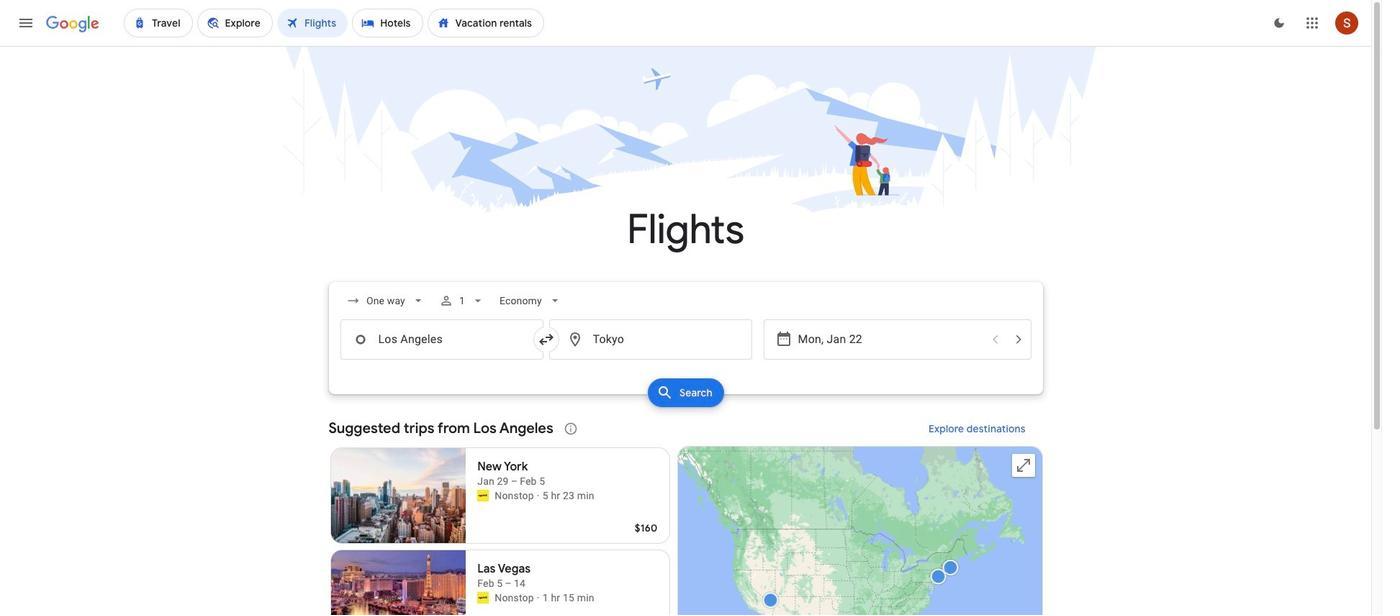 Task type: locate. For each thing, give the bounding box(es) containing it.
main menu image
[[17, 14, 35, 32]]

None field
[[340, 288, 431, 314], [494, 288, 568, 314], [340, 288, 431, 314], [494, 288, 568, 314]]

Departure text field
[[798, 320, 982, 359]]

1 vertical spatial spirit image
[[478, 593, 489, 604]]

suggested trips from los angeles region
[[329, 412, 1043, 616]]

 image
[[537, 591, 540, 606]]

None text field
[[340, 320, 543, 360], [549, 320, 752, 360], [340, 320, 543, 360], [549, 320, 752, 360]]

 image
[[537, 489, 540, 503]]

 image inside suggested trips from los angeles region
[[537, 489, 540, 503]]

160 US dollars text field
[[635, 522, 658, 535]]

change appearance image
[[1262, 6, 1297, 40]]

spirit image
[[478, 490, 489, 502], [478, 593, 489, 604]]

0 vertical spatial spirit image
[[478, 490, 489, 502]]



Task type: describe. For each thing, give the bounding box(es) containing it.
Flight search field
[[317, 282, 1054, 412]]

2 spirit image from the top
[[478, 593, 489, 604]]

1 spirit image from the top
[[478, 490, 489, 502]]

swap origin and destination. image
[[537, 331, 555, 348]]



Task type: vqa. For each thing, say whether or not it's contained in the screenshot.
text box
yes



